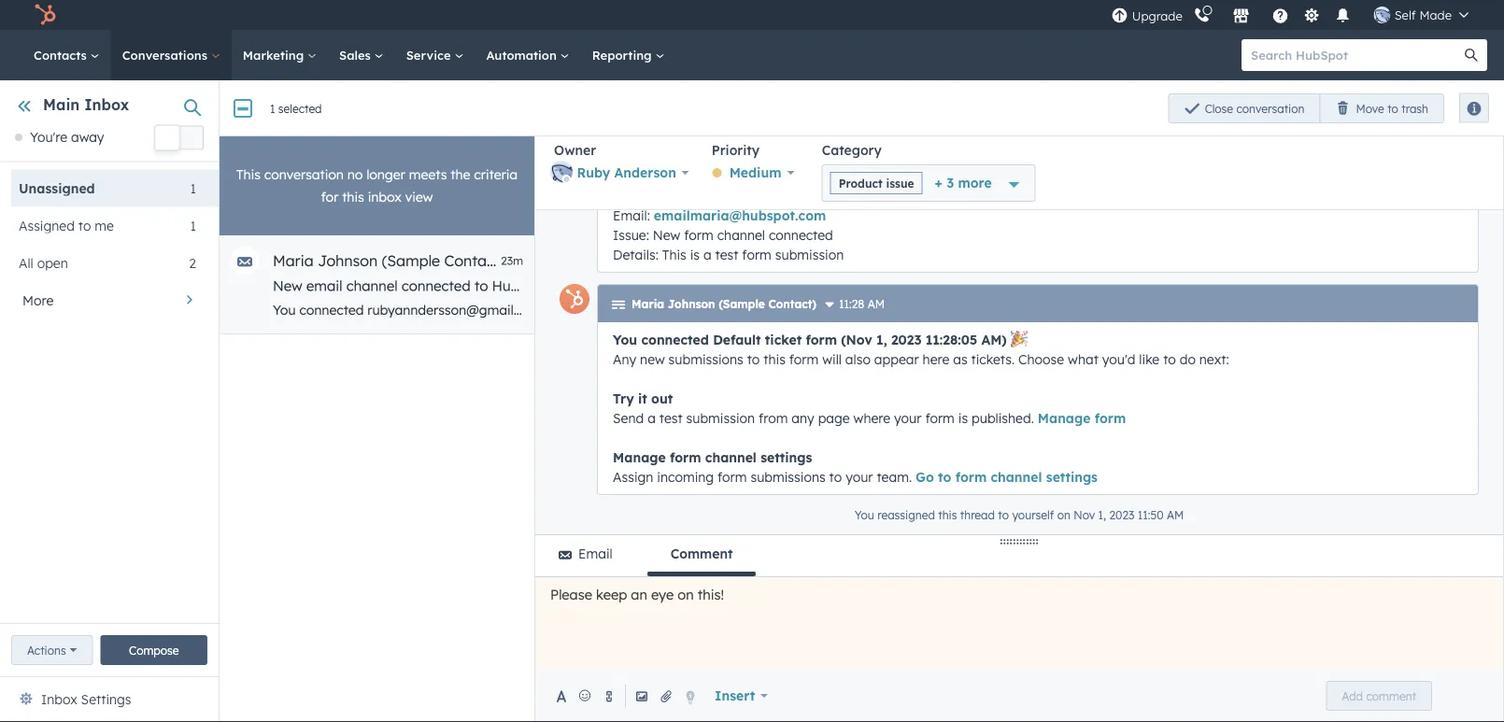 Task type: locate. For each thing, give the bounding box(es) containing it.
submission left 'from'
[[686, 410, 755, 426]]

1 vertical spatial send
[[613, 410, 644, 426]]

1 horizontal spatial appear
[[874, 351, 919, 367]]

0 vertical spatial conversation
[[1237, 101, 1305, 115]]

conversation inside button
[[1237, 101, 1305, 115]]

like inside maria johnson (sample contact) 23m new email channel connected to hubspot you connected rubyanndersson@gmail.com any new emails sent to this address will also appear here. choose what you'd like to do next:  try it out send yourself an email at <a href = 'mailto:rubyannde
[[1025, 302, 1046, 318]]

new
[[574, 302, 599, 318], [640, 351, 665, 367]]

0 vertical spatial test
[[715, 246, 739, 263]]

0 vertical spatial 1,
[[877, 331, 887, 348]]

maria
[[273, 251, 314, 270], [632, 297, 664, 311]]

form down reporting link
[[629, 88, 665, 107]]

incoming
[[657, 469, 714, 485]]

this down no
[[342, 189, 364, 205]]

(sample
[[382, 251, 440, 270], [719, 297, 765, 311]]

1 vertical spatial submission
[[686, 410, 755, 426]]

0 vertical spatial an
[[1264, 302, 1280, 318]]

do
[[1066, 302, 1082, 318], [1180, 351, 1196, 367]]

a inside try it out send a test submission from any page where your form is published. manage form
[[648, 410, 656, 426]]

maria for maria johnson (sample contact) 23m new email channel connected to hubspot you connected rubyanndersson@gmail.com any new emails sent to this address will also appear here. choose what you'd like to do next:  try it out send yourself an email at <a href = 'mailto:rubyannde
[[273, 251, 314, 270]]

1 vertical spatial inbox
[[41, 691, 77, 708]]

this
[[342, 189, 364, 205], [692, 302, 714, 318], [764, 351, 786, 367], [938, 508, 957, 522]]

settings up nov
[[1046, 469, 1098, 485]]

do right the you'd
[[1066, 302, 1082, 318]]

0 vertical spatial will
[[771, 302, 790, 318]]

email down the for
[[306, 277, 342, 295]]

settings down 'from'
[[761, 449, 812, 465]]

main inbox
[[43, 95, 129, 114]]

0 vertical spatial what
[[954, 302, 985, 318]]

your left team.
[[846, 469, 873, 485]]

0 vertical spatial next:
[[1085, 302, 1115, 318]]

yourself
[[1212, 302, 1261, 318], [1012, 508, 1054, 522]]

(sample inside maria johnson (sample contact) 23m new email channel connected to hubspot you connected rubyanndersson@gmail.com any new emails sent to this address will also appear here. choose what you'd like to do next:  try it out send yourself an email at <a href = 'mailto:rubyannde
[[382, 251, 440, 270]]

choose down 🎉
[[1019, 351, 1064, 367]]

this inside the email: emailmaria@hubspot.com issue: new form channel connected details: this is a test form submission
[[662, 246, 687, 263]]

email button
[[536, 535, 636, 577]]

email from maria johnson (sample contact) with subject new email channel connected to hubspot row
[[220, 235, 1504, 335]]

conversation up the for
[[264, 166, 344, 183]]

1 vertical spatial new
[[640, 351, 665, 367]]

group
[[1421, 93, 1489, 123], [1169, 93, 1445, 123]]

insert
[[715, 688, 755, 704]]

0 vertical spatial 1
[[270, 102, 275, 116]]

appear left here
[[874, 351, 919, 367]]

1, inside you connected default ticket form (nov 1, 2023 11:28:05 am) 🎉 any new submissions to this form will also appear here as tickets. choose what you'd like to do next:
[[877, 331, 887, 348]]

0 horizontal spatial is
[[690, 246, 700, 263]]

settings image
[[1304, 8, 1321, 25]]

1 horizontal spatial a
[[704, 246, 712, 263]]

johnson inside maria johnson (sample contact) 23m new email channel connected to hubspot you connected rubyanndersson@gmail.com any new emails sent to this address will also appear here. choose what you'd like to do next:  try it out send yourself an email at <a href = 'mailto:rubyannde
[[318, 251, 378, 270]]

1 horizontal spatial send
[[1177, 302, 1208, 318]]

submissions
[[669, 351, 744, 367], [751, 469, 826, 485]]

1 horizontal spatial try
[[1119, 302, 1137, 318]]

will up ticket
[[771, 302, 790, 318]]

1 horizontal spatial maria
[[632, 297, 664, 311]]

0 vertical spatial maria
[[273, 251, 314, 270]]

search image
[[1465, 49, 1478, 62]]

1 vertical spatial you
[[613, 331, 637, 348]]

insert button
[[703, 677, 780, 715]]

do right you'd
[[1180, 351, 1196, 367]]

1 horizontal spatial next:
[[1200, 351, 1229, 367]]

yourself down go to form channel settings "link"
[[1012, 508, 1054, 522]]

(sample down view
[[382, 251, 440, 270]]

ruby
[[577, 164, 610, 181]]

contact) up ticket
[[769, 297, 817, 311]]

submission
[[775, 246, 844, 263], [686, 410, 755, 426]]

1 vertical spatial try
[[613, 390, 634, 406]]

choose inside you connected default ticket form (nov 1, 2023 11:28:05 am) 🎉 any new submissions to this form will also appear here as tickets. choose what you'd like to do next:
[[1019, 351, 1064, 367]]

toolbar inside main content
[[550, 142, 1489, 202]]

1, right the (nov
[[877, 331, 887, 348]]

emails
[[603, 302, 643, 318]]

yourself inside maria johnson (sample contact) 23m new email channel connected to hubspot you connected rubyanndersson@gmail.com any new emails sent to this address will also appear here. choose what you'd like to do next:  try it out send yourself an email at <a href = 'mailto:rubyannde
[[1212, 302, 1261, 318]]

try it out send a test submission from any page where your form is published. manage form
[[613, 390, 1126, 426]]

toolbar containing owner
[[550, 142, 1489, 202]]

to right thread
[[998, 508, 1009, 522]]

marketing
[[243, 47, 307, 63]]

toolbar
[[550, 142, 1489, 202]]

new form channel connected link
[[592, 88, 833, 108]]

0 vertical spatial a
[[704, 246, 712, 263]]

this down ticket
[[764, 351, 786, 367]]

what
[[954, 302, 985, 318], [1068, 351, 1099, 367]]

channel inside new form channel connected link
[[669, 88, 728, 107]]

0 horizontal spatial johnson
[[318, 251, 378, 270]]

0 horizontal spatial new
[[574, 302, 599, 318]]

0 vertical spatial choose
[[904, 302, 950, 318]]

1 horizontal spatial on
[[1057, 508, 1071, 522]]

actions button
[[11, 635, 93, 665]]

0 vertical spatial (sample
[[382, 251, 440, 270]]

yourself left at
[[1212, 302, 1261, 318]]

hubspot image
[[34, 4, 56, 26]]

channel up rubyanndersson@gmail.com
[[346, 277, 398, 295]]

will
[[771, 302, 790, 318], [822, 351, 842, 367]]

assigned to me
[[19, 217, 114, 233]]

choose up "11:28:05"
[[904, 302, 950, 318]]

0 horizontal spatial this
[[236, 166, 261, 183]]

johnson for maria johnson (sample contact)
[[668, 297, 715, 311]]

made
[[1420, 7, 1452, 22]]

0 horizontal spatial it
[[638, 390, 647, 406]]

test
[[715, 246, 739, 263], [659, 410, 683, 426]]

hubspot link
[[22, 4, 70, 26]]

appear inside maria johnson (sample contact) 23m new email channel connected to hubspot you connected rubyanndersson@gmail.com any new emails sent to this address will also appear here. choose what you'd like to do next:  try it out send yourself an email at <a href = 'mailto:rubyannde
[[823, 302, 867, 318]]

reassigned
[[878, 508, 935, 522]]

you for you reassigned this thread to yourself on nov 1, 2023 11:50 am
[[855, 508, 874, 522]]

manage form link
[[1038, 410, 1126, 426]]

1 horizontal spatial 2023
[[1110, 508, 1135, 522]]

connected inside the email: emailmaria@hubspot.com issue: new form channel connected details: this is a test form submission
[[769, 227, 833, 243]]

maria inside maria johnson (sample contact) 23m new email channel connected to hubspot you connected rubyanndersson@gmail.com any new emails sent to this address will also appear here. choose what you'd like to do next:  try it out send yourself an email at <a href = 'mailto:rubyannde
[[273, 251, 314, 270]]

1 horizontal spatial (sample
[[719, 297, 765, 311]]

where
[[854, 410, 891, 426]]

more
[[958, 175, 992, 191]]

group down search button
[[1421, 93, 1489, 123]]

assigned
[[19, 217, 75, 233]]

try up you'd
[[1119, 302, 1137, 318]]

emailmaria@hubspot.com
[[654, 207, 826, 223]]

2023 down here.
[[891, 331, 922, 348]]

0 horizontal spatial like
[[1025, 302, 1046, 318]]

to down default
[[747, 351, 760, 367]]

this left the "address"
[[692, 302, 714, 318]]

to up rubyanndersson@gmail.com
[[475, 277, 488, 295]]

test inside try it out send a test submission from any page where your form is published. manage form
[[659, 410, 683, 426]]

inbox left the settings
[[41, 691, 77, 708]]

conversation inside 'this conversation no longer meets the criteria for this inbox view'
[[264, 166, 344, 183]]

<a
[[1337, 302, 1352, 318]]

your inside 'manage form channel settings assign incoming form submissions to your team. go to form channel settings'
[[846, 469, 873, 485]]

try inside try it out send a test submission from any page where your form is published. manage form
[[613, 390, 634, 406]]

form down ticket
[[789, 351, 819, 367]]

an inside maria johnson (sample contact) 23m new email channel connected to hubspot you connected rubyanndersson@gmail.com any new emails sent to this address will also appear here. choose what you'd like to do next:  try it out send yourself an email at <a href = 'mailto:rubyannde
[[1264, 302, 1280, 318]]

move to trash button
[[1320, 93, 1445, 123]]

default
[[713, 331, 761, 348]]

2023 left 11:50
[[1110, 508, 1135, 522]]

add comment group
[[1326, 681, 1432, 711]]

3
[[947, 175, 954, 191]]

inbox
[[368, 189, 402, 205]]

owner
[[554, 142, 596, 158]]

11:28:05
[[926, 331, 977, 348]]

product
[[839, 176, 883, 190]]

new down sent
[[640, 351, 665, 367]]

submissions down default
[[669, 351, 744, 367]]

2 vertical spatial you
[[855, 508, 874, 522]]

1 vertical spatial choose
[[1019, 351, 1064, 367]]

meets
[[409, 166, 447, 183]]

new left emails at the top left
[[574, 302, 599, 318]]

channel up "incoming"
[[705, 449, 757, 465]]

comment
[[1367, 689, 1417, 703]]

1 vertical spatial (sample
[[719, 297, 765, 311]]

manage inside 'manage form channel settings assign incoming form submissions to your team. go to form channel settings'
[[613, 449, 666, 465]]

1 horizontal spatial yourself
[[1212, 302, 1261, 318]]

1 horizontal spatial submissions
[[751, 469, 826, 485]]

1 horizontal spatial choose
[[1019, 351, 1064, 367]]

add
[[1342, 689, 1363, 703]]

1 vertical spatial 1
[[190, 180, 196, 196]]

1 vertical spatial on
[[678, 586, 694, 603]]

add comment button
[[1326, 681, 1432, 711]]

what up "11:28:05"
[[954, 302, 985, 318]]

away
[[71, 129, 104, 145]]

1 horizontal spatial do
[[1180, 351, 1196, 367]]

0 vertical spatial yourself
[[1212, 302, 1261, 318]]

(sample up default
[[719, 297, 765, 311]]

1 horizontal spatial submission
[[775, 246, 844, 263]]

1 vertical spatial it
[[638, 390, 647, 406]]

close conversation button
[[1169, 93, 1321, 123]]

1 horizontal spatial out
[[1153, 302, 1173, 318]]

test down emailmaria@hubspot.com link
[[715, 246, 739, 263]]

0 vertical spatial is
[[690, 246, 700, 263]]

group down search hubspot search box
[[1169, 93, 1445, 123]]

out inside maria johnson (sample contact) 23m new email channel connected to hubspot you connected rubyanndersson@gmail.com any new emails sent to this address will also appear here. choose what you'd like to do next:  try it out send yourself an email at <a href = 'mailto:rubyannde
[[1153, 302, 1173, 318]]

None button
[[328, 93, 396, 123]]

this!
[[698, 586, 724, 603]]

is left published.
[[959, 410, 968, 426]]

you connected default ticket form (nov 1, 2023 11:28:05 am) 🎉 any new submissions to this form will also appear here as tickets. choose what you'd like to do next:
[[613, 331, 1229, 367]]

johnson left the "address"
[[668, 297, 715, 311]]

🎉
[[1011, 331, 1024, 348]]

0 horizontal spatial contact)
[[444, 251, 506, 270]]

maria johnson (sample contact) row group
[[220, 136, 1504, 335]]

main content
[[220, 0, 1504, 722]]

what left you'd
[[1068, 351, 1099, 367]]

1 vertical spatial 2023
[[1110, 508, 1135, 522]]

johnson down the for
[[318, 251, 378, 270]]

am right 11:28
[[868, 297, 885, 311]]

menu
[[1110, 0, 1482, 30]]

0 vertical spatial try
[[1119, 302, 1137, 318]]

channel inside the email: emailmaria@hubspot.com issue: new form channel connected details: this is a test form submission
[[717, 227, 765, 243]]

for
[[321, 189, 339, 205]]

you reassigned this thread to yourself on nov 1, 2023 11:50 am
[[855, 508, 1184, 522]]

1 vertical spatial what
[[1068, 351, 1099, 367]]

manage up "assign" on the bottom left of page
[[613, 449, 666, 465]]

any
[[547, 302, 571, 318], [613, 351, 637, 367]]

0 vertical spatial appear
[[823, 302, 867, 318]]

email
[[306, 277, 342, 295], [1283, 302, 1317, 318]]

1
[[270, 102, 275, 116], [190, 180, 196, 196], [190, 217, 196, 233]]

+ 3 more button
[[923, 164, 1004, 202]]

try inside maria johnson (sample contact) 23m new email channel connected to hubspot you connected rubyanndersson@gmail.com any new emails sent to this address will also appear here. choose what you'd like to do next:  try it out send yourself an email at <a href = 'mailto:rubyannde
[[1119, 302, 1137, 318]]

you inside you connected default ticket form (nov 1, 2023 11:28:05 am) 🎉 any new submissions to this form will also appear here as tickets. choose what you'd like to do next:
[[613, 331, 637, 348]]

0 vertical spatial contact)
[[444, 251, 506, 270]]

(sample for maria johnson (sample contact) 23m new email channel connected to hubspot you connected rubyanndersson@gmail.com any new emails sent to this address will also appear here. choose what you'd like to do next:  try it out send yourself an email at <a href = 'mailto:rubyannde
[[382, 251, 440, 270]]

Open button
[[269, 93, 329, 123]]

1 vertical spatial next:
[[1200, 351, 1229, 367]]

1 vertical spatial maria
[[632, 297, 664, 311]]

also down the (nov
[[845, 351, 871, 367]]

0 vertical spatial 2023
[[891, 331, 922, 348]]

2 vertical spatial 1
[[190, 217, 196, 233]]

0 horizontal spatial 2023
[[891, 331, 922, 348]]

form up "incoming"
[[670, 449, 701, 465]]

0 horizontal spatial (sample
[[382, 251, 440, 270]]

all open
[[19, 254, 68, 271]]

like right you'd
[[1139, 351, 1160, 367]]

please keep an eye on this!
[[550, 586, 724, 603]]

1 horizontal spatial am
[[1167, 508, 1184, 522]]

new form channel connected heading
[[536, 80, 1504, 136]]

more
[[22, 292, 54, 308]]

will inside you connected default ticket form (nov 1, 2023 11:28:05 am) 🎉 any new submissions to this form will also appear here as tickets. choose what you'd like to do next:
[[822, 351, 842, 367]]

is inside try it out send a test submission from any page where your form is published. manage form
[[959, 410, 968, 426]]

at
[[1321, 302, 1334, 318]]

also inside you connected default ticket form (nov 1, 2023 11:28:05 am) 🎉 any new submissions to this form will also appear here as tickets. choose what you'd like to do next:
[[845, 351, 871, 367]]

a up "assign" on the bottom left of page
[[648, 410, 656, 426]]

inbox up away on the top left of the page
[[84, 95, 129, 114]]

submissions down 'from'
[[751, 469, 826, 485]]

1 vertical spatial conversation
[[264, 166, 344, 183]]

an left at
[[1264, 302, 1280, 318]]

maria johnson (sample contact)
[[632, 297, 817, 311]]

Search HubSpot search field
[[1242, 39, 1471, 71]]

1 vertical spatial contact)
[[769, 297, 817, 311]]

0 vertical spatial this
[[236, 166, 261, 183]]

am right 11:50
[[1167, 508, 1184, 522]]

an left 'eye'
[[631, 586, 647, 603]]

go to form channel settings link
[[916, 469, 1098, 485]]

email left at
[[1283, 302, 1317, 318]]

johnson
[[318, 251, 378, 270], [668, 297, 715, 311]]

0 vertical spatial like
[[1025, 302, 1046, 318]]

any inside maria johnson (sample contact) 23m new email channel connected to hubspot you connected rubyanndersson@gmail.com any new emails sent to this address will also appear here. choose what you'd like to do next:  try it out send yourself an email at <a href = 'mailto:rubyannde
[[547, 302, 571, 318]]

1 horizontal spatial manage
[[1038, 410, 1091, 426]]

conversation right close
[[1237, 101, 1305, 115]]

go
[[916, 469, 934, 485]]

1 vertical spatial a
[[648, 410, 656, 426]]

to left trash
[[1388, 101, 1399, 115]]

form down emailmaria@hubspot.com
[[684, 227, 714, 243]]

on right 'eye'
[[678, 586, 694, 603]]

1 horizontal spatial also
[[845, 351, 871, 367]]

0 horizontal spatial submissions
[[669, 351, 744, 367]]

keep
[[596, 586, 627, 603]]

0 vertical spatial any
[[547, 302, 571, 318]]

appear up the (nov
[[823, 302, 867, 318]]

1 vertical spatial is
[[959, 410, 968, 426]]

1,
[[877, 331, 887, 348], [1099, 508, 1106, 522]]

upgrade image
[[1112, 8, 1129, 25]]

to
[[1388, 101, 1399, 115], [78, 217, 91, 233], [475, 277, 488, 295], [676, 302, 689, 318], [1049, 302, 1062, 318], [747, 351, 760, 367], [1163, 351, 1176, 367], [829, 469, 842, 485], [938, 469, 952, 485], [998, 508, 1009, 522]]

form down here
[[925, 410, 955, 426]]

email
[[578, 546, 613, 562]]

you for you connected default ticket form (nov 1, 2023 11:28:05 am) 🎉 any new submissions to this form will also appear here as tickets. choose what you'd like to do next:
[[613, 331, 637, 348]]

like right the you'd
[[1025, 302, 1046, 318]]

0 horizontal spatial maria
[[273, 251, 314, 270]]

0 horizontal spatial 1,
[[877, 331, 887, 348]]

0 horizontal spatial email
[[306, 277, 342, 295]]

any down emails at the top left
[[613, 351, 637, 367]]

0 horizontal spatial on
[[678, 586, 694, 603]]

test inside the email: emailmaria@hubspot.com issue: new form channel connected details: this is a test form submission
[[715, 246, 739, 263]]

1 horizontal spatial any
[[613, 351, 637, 367]]

on
[[1057, 508, 1071, 522], [678, 586, 694, 603]]

1, right nov
[[1099, 508, 1106, 522]]

add comment
[[1342, 689, 1417, 703]]

1 vertical spatial out
[[651, 390, 673, 406]]

selected
[[278, 102, 322, 116]]

it inside maria johnson (sample contact) 23m new email channel connected to hubspot you connected rubyanndersson@gmail.com any new emails sent to this address will also appear here. choose what you'd like to do next:  try it out send yourself an email at <a href = 'mailto:rubyannde
[[1141, 302, 1149, 318]]

href
[[1356, 302, 1380, 318]]

this left thread
[[938, 508, 957, 522]]

0 horizontal spatial your
[[846, 469, 873, 485]]

form down you'd
[[1095, 410, 1126, 426]]

to right sent
[[676, 302, 689, 318]]

1 for unassigned
[[190, 180, 196, 196]]

help button
[[1265, 0, 1297, 30]]

1 horizontal spatial your
[[894, 410, 922, 426]]

channel up priority at the top of the page
[[669, 88, 728, 107]]

1 vertical spatial like
[[1139, 351, 1160, 367]]

longer
[[367, 166, 405, 183]]

try up "assign" on the bottom left of page
[[613, 390, 634, 406]]

1 horizontal spatial contact)
[[769, 297, 817, 311]]

channel down emailmaria@hubspot.com link
[[717, 227, 765, 243]]

1 horizontal spatial an
[[1264, 302, 1280, 318]]

0 vertical spatial manage
[[1038, 410, 1091, 426]]

out inside try it out send a test submission from any page where your form is published. manage form
[[651, 390, 673, 406]]

is up the maria johnson (sample contact)
[[690, 246, 700, 263]]

marketing link
[[232, 30, 328, 80]]

reporting link
[[581, 30, 676, 80]]

page
[[818, 410, 850, 426]]

1 vertical spatial submissions
[[751, 469, 826, 485]]

0 horizontal spatial an
[[631, 586, 647, 603]]

will down the (nov
[[822, 351, 842, 367]]

any down hubspot
[[547, 302, 571, 318]]

actions
[[27, 643, 66, 657]]

submission up more info image
[[775, 246, 844, 263]]

contact) inside maria johnson (sample contact) 23m new email channel connected to hubspot you connected rubyanndersson@gmail.com any new emails sent to this address will also appear here. choose what you'd like to do next:  try it out send yourself an email at <a href = 'mailto:rubyannde
[[444, 251, 506, 270]]

on left nov
[[1057, 508, 1071, 522]]

contact) up hubspot
[[444, 251, 506, 270]]

your right where in the right bottom of the page
[[894, 410, 922, 426]]

0 vertical spatial out
[[1153, 302, 1173, 318]]

1 horizontal spatial what
[[1068, 351, 1099, 367]]

1 horizontal spatial inbox
[[84, 95, 129, 114]]

manage right published.
[[1038, 410, 1091, 426]]

0 horizontal spatial manage
[[613, 449, 666, 465]]

any inside you connected default ticket form (nov 1, 2023 11:28:05 am) 🎉 any new submissions to this form will also appear here as tickets. choose what you'd like to do next:
[[613, 351, 637, 367]]

submission inside the email: emailmaria@hubspot.com issue: new form channel connected details: this is a test form submission
[[775, 246, 844, 263]]

a down emailmaria@hubspot.com link
[[704, 246, 712, 263]]

form inside heading
[[629, 88, 665, 107]]

inbox settings link
[[41, 689, 131, 711]]

1 horizontal spatial conversation
[[1237, 101, 1305, 115]]

group inside new form channel connected heading
[[1421, 93, 1489, 123]]

sent
[[646, 302, 672, 318]]

0 horizontal spatial send
[[613, 410, 644, 426]]

what inside you connected default ticket form (nov 1, 2023 11:28:05 am) 🎉 any new submissions to this form will also appear here as tickets. choose what you'd like to do next:
[[1068, 351, 1099, 367]]

a inside the email: emailmaria@hubspot.com issue: new form channel connected details: this is a test form submission
[[704, 246, 712, 263]]

channel inside maria johnson (sample contact) 23m new email channel connected to hubspot you connected rubyanndersson@gmail.com any new emails sent to this address will also appear here. choose what you'd like to do next:  try it out send yourself an email at <a href = 'mailto:rubyannde
[[346, 277, 398, 295]]

0 vertical spatial you
[[273, 302, 296, 318]]

=
[[1384, 302, 1391, 318]]

also left more info image
[[794, 302, 819, 318]]

test up "incoming"
[[659, 410, 683, 426]]

next: inside maria johnson (sample contact) 23m new email channel connected to hubspot you connected rubyanndersson@gmail.com any new emails sent to this address will also appear here. choose what you'd like to do next:  try it out send yourself an email at <a href = 'mailto:rubyannde
[[1085, 302, 1115, 318]]

0 vertical spatial johnson
[[318, 251, 378, 270]]



Task type: describe. For each thing, give the bounding box(es) containing it.
0 vertical spatial email
[[306, 277, 342, 295]]

here
[[923, 351, 950, 367]]

0 horizontal spatial settings
[[761, 449, 812, 465]]

channel up you reassigned this thread to yourself on nov 1, 2023 11:50 am
[[991, 469, 1042, 485]]

maria johnson (sample contact) 23m new email channel connected to hubspot you connected rubyanndersson@gmail.com any new emails sent to this address will also appear here. choose what you'd like to do next:  try it out send yourself an email at <a href = 'mailto:rubyannde
[[273, 251, 1504, 318]]

2023 inside you connected default ticket form (nov 1, 2023 11:28:05 am) 🎉 any new submissions to this form will also appear here as tickets. choose what you'd like to do next:
[[891, 331, 922, 348]]

hubspot
[[492, 277, 550, 295]]

contacts
[[34, 47, 90, 63]]

new inside you connected default ticket form (nov 1, 2023 11:28:05 am) 🎉 any new submissions to this form will also appear here as tickets. choose what you'd like to do next:
[[640, 351, 665, 367]]

submissions inside 'manage form channel settings assign incoming form submissions to your team. go to form channel settings'
[[751, 469, 826, 485]]

manage form channel settings assign incoming form submissions to your team. go to form channel settings
[[613, 449, 1098, 485]]

form up thread
[[956, 469, 987, 485]]

close
[[1205, 101, 1234, 115]]

1 inside main content
[[270, 102, 275, 116]]

23m
[[501, 254, 523, 268]]

calling icon button
[[1186, 3, 1218, 27]]

appear inside you connected default ticket form (nov 1, 2023 11:28:05 am) 🎉 any new submissions to this form will also appear here as tickets. choose what you'd like to do next:
[[874, 351, 919, 367]]

address
[[718, 302, 767, 318]]

to left me
[[78, 217, 91, 233]]

1 vertical spatial settings
[[1046, 469, 1098, 485]]

ruby anderson image
[[1374, 7, 1391, 23]]

0 vertical spatial inbox
[[84, 95, 129, 114]]

+
[[935, 175, 943, 191]]

it inside try it out send a test submission from any page where your form is published. manage form
[[638, 390, 647, 406]]

you're away
[[30, 129, 104, 145]]

1 for assigned to me
[[190, 217, 196, 233]]

close conversation
[[1205, 101, 1305, 115]]

thread
[[960, 508, 995, 522]]

priority
[[712, 142, 760, 158]]

service
[[406, 47, 455, 63]]

new inside maria johnson (sample contact) 23m new email channel connected to hubspot you connected rubyanndersson@gmail.com any new emails sent to this address will also appear here. choose what you'd like to do next:  try it out send yourself an email at <a href = 'mailto:rubyannde
[[574, 302, 599, 318]]

email: emailmaria@hubspot.com issue: new form channel connected details: this is a test form submission
[[613, 207, 844, 263]]

new inside the email: emailmaria@hubspot.com issue: new form channel connected details: this is a test form submission
[[653, 227, 681, 243]]

sales
[[339, 47, 374, 63]]

do inside you connected default ticket form (nov 1, 2023 11:28:05 am) 🎉 any new submissions to this form will also appear here as tickets. choose what you'd like to do next:
[[1180, 351, 1196, 367]]

to left team.
[[829, 469, 842, 485]]

submission inside try it out send a test submission from any page where your form is published. manage form
[[686, 410, 755, 426]]

unassigned
[[19, 180, 95, 196]]

emailmaria@hubspot.com link
[[654, 207, 826, 223]]

this inside 'this conversation no longer meets the criteria for this inbox view'
[[342, 189, 364, 205]]

no
[[347, 166, 363, 183]]

your inside try it out send a test submission from any page where your form is published. manage form
[[894, 410, 922, 426]]

notifications button
[[1328, 0, 1359, 30]]

form down emailmaria@hubspot.com link
[[742, 246, 772, 263]]

is inside the email: emailmaria@hubspot.com issue: new form channel connected details: this is a test form submission
[[690, 246, 700, 263]]

service link
[[395, 30, 475, 80]]

inbox settings
[[41, 691, 131, 708]]

settings
[[81, 691, 131, 708]]

marketplaces image
[[1233, 8, 1250, 25]]

sales link
[[328, 30, 395, 80]]

move to trash
[[1356, 101, 1429, 115]]

'mailto:rubyannde
[[1395, 302, 1504, 318]]

1 vertical spatial email
[[1283, 302, 1317, 318]]

compose
[[129, 643, 179, 657]]

menu containing self made
[[1110, 0, 1482, 30]]

please
[[550, 586, 592, 603]]

to right you'd
[[1163, 351, 1176, 367]]

here.
[[871, 302, 901, 318]]

open group
[[269, 93, 396, 123]]

0 horizontal spatial am
[[868, 297, 885, 311]]

notifications image
[[1335, 8, 1352, 25]]

0 horizontal spatial inbox
[[41, 691, 77, 708]]

nov
[[1074, 508, 1095, 522]]

this inside 'this conversation no longer meets the criteria for this inbox view'
[[236, 166, 261, 183]]

open
[[285, 101, 314, 115]]

trash
[[1402, 101, 1429, 115]]

form right "incoming"
[[718, 469, 747, 485]]

new inside maria johnson (sample contact) 23m new email channel connected to hubspot you connected rubyanndersson@gmail.com any new emails sent to this address will also appear here. choose what you'd like to do next:  try it out send yourself an email at <a href = 'mailto:rubyannde
[[273, 277, 302, 295]]

you'd
[[1102, 351, 1136, 367]]

what inside maria johnson (sample contact) 23m new email channel connected to hubspot you connected rubyanndersson@gmail.com any new emails sent to this address will also appear here. choose what you'd like to do next:  try it out send yourself an email at <a href = 'mailto:rubyannde
[[954, 302, 985, 318]]

to right go
[[938, 469, 952, 485]]

medium
[[729, 164, 782, 181]]

group containing close conversation
[[1169, 93, 1445, 123]]

main content containing new form channel connected
[[220, 0, 1504, 722]]

next: inside you connected default ticket form (nov 1, 2023 11:28:05 am) 🎉 any new submissions to this form will also appear here as tickets. choose what you'd like to do next:
[[1200, 351, 1229, 367]]

like inside you connected default ticket form (nov 1, 2023 11:28:05 am) 🎉 any new submissions to this form will also appear here as tickets. choose what you'd like to do next:
[[1139, 351, 1160, 367]]

11:50
[[1138, 508, 1164, 522]]

anderson
[[614, 164, 676, 181]]

0 vertical spatial on
[[1057, 508, 1071, 522]]

1 vertical spatial am
[[1167, 508, 1184, 522]]

2
[[189, 254, 196, 271]]

new inside "popup button"
[[1370, 101, 1394, 115]]

email:
[[613, 207, 650, 223]]

compose button
[[101, 635, 207, 665]]

manage inside try it out send a test submission from any page where your form is published. manage form
[[1038, 410, 1091, 426]]

view
[[405, 189, 433, 205]]

1 vertical spatial 1,
[[1099, 508, 1106, 522]]

choose inside maria johnson (sample contact) 23m new email channel connected to hubspot you connected rubyanndersson@gmail.com any new emails sent to this address will also appear here. choose what you'd like to do next:  try it out send yourself an email at <a href = 'mailto:rubyannde
[[904, 302, 950, 318]]

criteria
[[474, 166, 518, 183]]

will inside maria johnson (sample contact) 23m new email channel connected to hubspot you connected rubyanndersson@gmail.com any new emails sent to this address will also appear here. choose what you'd like to do next:  try it out send yourself an email at <a href = 'mailto:rubyannde
[[771, 302, 790, 318]]

details:
[[613, 246, 659, 263]]

do inside maria johnson (sample contact) 23m new email channel connected to hubspot you connected rubyanndersson@gmail.com any new emails sent to this address will also appear here. choose what you'd like to do next:  try it out send yourself an email at <a href = 'mailto:rubyannde
[[1066, 302, 1082, 318]]

form down more info image
[[806, 331, 837, 348]]

send inside try it out send a test submission from any page where your form is published. manage form
[[613, 410, 644, 426]]

conversation for close
[[1237, 101, 1305, 115]]

conversation for this
[[264, 166, 344, 183]]

ruby anderson button
[[550, 159, 689, 187]]

to inside move to trash button
[[1388, 101, 1399, 115]]

comment
[[671, 546, 733, 562]]

settings link
[[1300, 5, 1324, 25]]

send inside maria johnson (sample contact) 23m new email channel connected to hubspot you connected rubyanndersson@gmail.com any new emails sent to this address will also appear here. choose what you'd like to do next:  try it out send yourself an email at <a href = 'mailto:rubyannde
[[1177, 302, 1208, 318]]

self
[[1395, 7, 1416, 22]]

you'd
[[988, 302, 1022, 318]]

rubyanndersson@gmail.com
[[368, 302, 543, 318]]

eye
[[651, 586, 674, 603]]

this inside you connected default ticket form (nov 1, 2023 11:28:05 am) 🎉 any new submissions to this form will also appear here as tickets. choose what you'd like to do next:
[[764, 351, 786, 367]]

contact) for maria johnson (sample contact)
[[769, 297, 817, 311]]

more info image
[[824, 300, 835, 311]]

me
[[95, 217, 114, 233]]

all
[[19, 254, 33, 271]]

calling icon image
[[1194, 7, 1211, 24]]

connected inside you connected default ticket form (nov 1, 2023 11:28:05 am) 🎉 any new submissions to this form will also appear here as tickets. choose what you'd like to do next:
[[641, 331, 709, 348]]

new form channel connected
[[592, 88, 810, 107]]

connected inside new form channel connected link
[[733, 88, 810, 107]]

tickets.
[[971, 351, 1015, 367]]

you're away image
[[15, 134, 22, 141]]

also inside maria johnson (sample contact) 23m new email channel connected to hubspot you connected rubyanndersson@gmail.com any new emails sent to this address will also appear here. choose what you'd like to do next:  try it out send yourself an email at <a href = 'mailto:rubyannde
[[794, 302, 819, 318]]

reporting
[[592, 47, 655, 63]]

assign
[[613, 469, 654, 485]]

contact) for maria johnson (sample contact) 23m new email channel connected to hubspot you connected rubyanndersson@gmail.com any new emails sent to this address will also appear here. choose what you'd like to do next:  try it out send yourself an email at <a href = 'mailto:rubyannde
[[444, 251, 506, 270]]

you inside maria johnson (sample contact) 23m new email channel connected to hubspot you connected rubyanndersson@gmail.com any new emails sent to this address will also appear here. choose what you'd like to do next:  try it out send yourself an email at <a href = 'mailto:rubyannde
[[273, 302, 296, 318]]

product issue
[[839, 176, 914, 190]]

new button
[[1355, 93, 1421, 123]]

(sample for maria johnson (sample contact)
[[719, 297, 765, 311]]

submissions inside you connected default ticket form (nov 1, 2023 11:28:05 am) 🎉 any new submissions to this form will also appear here as tickets. choose what you'd like to do next:
[[669, 351, 744, 367]]

automation link
[[475, 30, 581, 80]]

to right the you'd
[[1049, 302, 1062, 318]]

maria for maria johnson (sample contact)
[[632, 297, 664, 311]]

this inside maria johnson (sample contact) 23m new email channel connected to hubspot you connected rubyanndersson@gmail.com any new emails sent to this address will also appear here. choose what you'd like to do next:  try it out send yourself an email at <a href = 'mailto:rubyannde
[[692, 302, 714, 318]]

help image
[[1272, 8, 1289, 25]]

johnson for maria johnson (sample contact) 23m new email channel connected to hubspot you connected rubyanndersson@gmail.com any new emails sent to this address will also appear here. choose what you'd like to do next:  try it out send yourself an email at <a href = 'mailto:rubyannde
[[318, 251, 378, 270]]

published.
[[972, 410, 1034, 426]]

1 vertical spatial yourself
[[1012, 508, 1054, 522]]

as
[[953, 351, 968, 367]]

+ 3 more
[[935, 175, 992, 191]]

from
[[759, 410, 788, 426]]

team.
[[877, 469, 912, 485]]

upgrade
[[1132, 8, 1183, 24]]



Task type: vqa. For each thing, say whether or not it's contained in the screenshot.
third + Add Button from the bottom of the page
no



